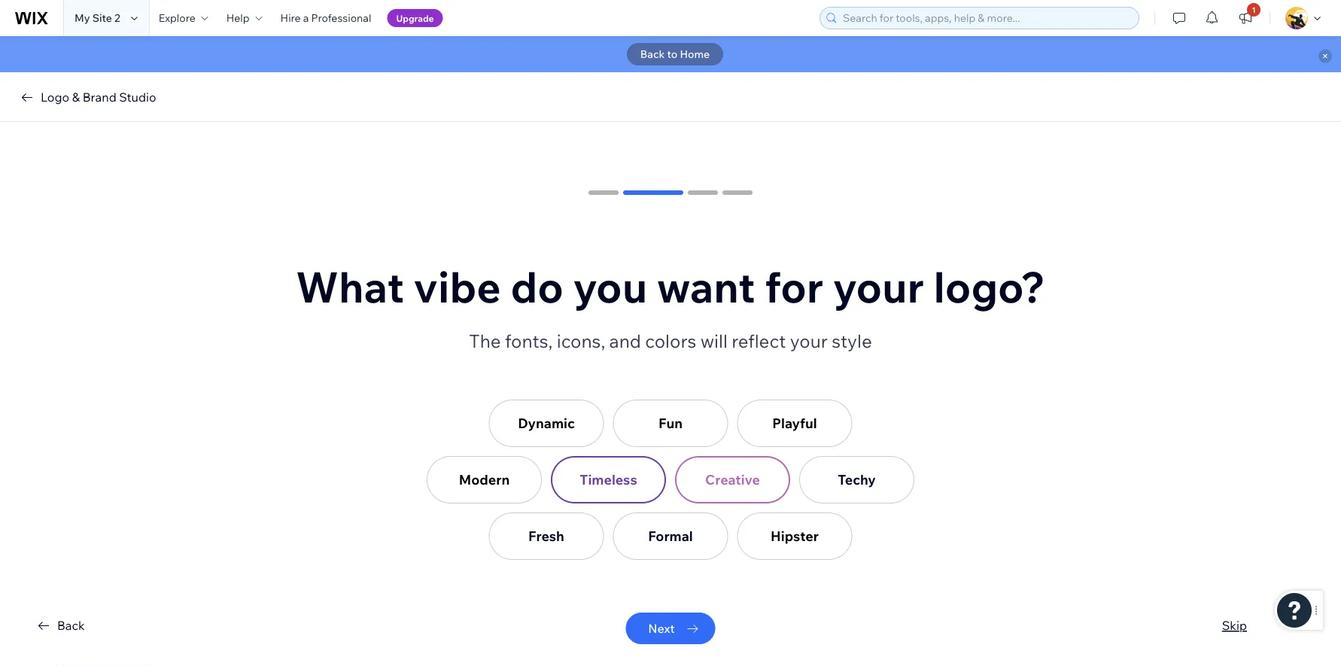 Task type: vqa. For each thing, say whether or not it's contained in the screenshot.
for
yes



Task type: locate. For each thing, give the bounding box(es) containing it.
will
[[701, 330, 728, 352]]

logo & brand studio
[[41, 90, 156, 105]]

back to home
[[641, 47, 710, 61]]

Search for tools, apps, help & more... field
[[839, 8, 1135, 29]]

modern
[[459, 471, 510, 488]]

creative
[[706, 471, 760, 488]]

skip button
[[1223, 617, 1248, 635]]

to
[[668, 47, 678, 61]]

the fonts, icons, and colors will reflect your style
[[469, 330, 873, 352]]

1 horizontal spatial your
[[833, 260, 925, 313]]

you
[[573, 260, 648, 313]]

icons,
[[557, 330, 606, 352]]

hire
[[281, 11, 301, 24]]

1 vertical spatial your
[[790, 330, 828, 352]]

upgrade
[[396, 12, 434, 24]]

logo
[[41, 90, 69, 105]]

back
[[641, 47, 665, 61], [57, 618, 85, 633]]

hire a professional
[[281, 11, 372, 24]]

playful
[[773, 415, 818, 432]]

home
[[680, 47, 710, 61]]

0 vertical spatial your
[[833, 260, 925, 313]]

your up "style"
[[833, 260, 925, 313]]

1 horizontal spatial back
[[641, 47, 665, 61]]

1 vertical spatial back
[[57, 618, 85, 633]]

for
[[765, 260, 824, 313]]

techy button
[[800, 456, 915, 504]]

hire a professional link
[[272, 0, 381, 36]]

your left "style"
[[790, 330, 828, 352]]

0 horizontal spatial back
[[57, 618, 85, 633]]

creative button
[[675, 456, 791, 504]]

back inside button
[[57, 618, 85, 633]]

site
[[92, 11, 112, 24]]

your
[[833, 260, 925, 313], [790, 330, 828, 352]]

back button
[[35, 617, 85, 635]]

brand
[[83, 90, 117, 105]]

style
[[832, 330, 873, 352]]

back inside 'button'
[[641, 47, 665, 61]]

0 vertical spatial back
[[641, 47, 665, 61]]

my
[[75, 11, 90, 24]]

the
[[469, 330, 501, 352]]

modern button
[[427, 456, 542, 504]]

upgrade button
[[387, 9, 443, 27]]

logo?
[[934, 260, 1046, 313]]

fresh
[[529, 528, 565, 545]]

want
[[657, 260, 756, 313]]

what vibe do you want for your logo?
[[296, 260, 1046, 313]]

fun
[[659, 415, 683, 432]]

back to home button
[[627, 43, 724, 66]]

timeless button
[[551, 456, 666, 504]]

explore
[[159, 11, 196, 24]]



Task type: describe. For each thing, give the bounding box(es) containing it.
timeless
[[580, 471, 638, 488]]

hipster button
[[738, 513, 853, 560]]

playful button
[[738, 400, 853, 447]]

hipster
[[771, 528, 819, 545]]

colors
[[646, 330, 697, 352]]

techy
[[838, 471, 876, 488]]

skip
[[1223, 618, 1248, 633]]

next button
[[626, 613, 716, 645]]

back for back to home
[[641, 47, 665, 61]]

a
[[303, 11, 309, 24]]

fonts,
[[505, 330, 553, 352]]

help button
[[217, 0, 272, 36]]

2
[[114, 11, 120, 24]]

studio
[[119, 90, 156, 105]]

back for back
[[57, 618, 85, 633]]

0 horizontal spatial your
[[790, 330, 828, 352]]

&
[[72, 90, 80, 105]]

help
[[226, 11, 250, 24]]

reflect
[[732, 330, 786, 352]]

1
[[1253, 5, 1256, 14]]

dynamic
[[518, 415, 575, 432]]

logo & brand studio button
[[18, 88, 156, 106]]

next
[[649, 621, 675, 636]]

back to home alert
[[0, 36, 1342, 72]]

do
[[511, 260, 564, 313]]

my site 2
[[75, 11, 120, 24]]

formal button
[[613, 513, 729, 560]]

vibe
[[414, 260, 501, 313]]

and
[[610, 330, 641, 352]]

professional
[[311, 11, 372, 24]]

fresh button
[[489, 513, 604, 560]]

fun button
[[613, 400, 729, 447]]

what
[[296, 260, 404, 313]]

1 button
[[1230, 0, 1263, 36]]

dynamic button
[[489, 400, 604, 447]]

formal
[[649, 528, 693, 545]]



